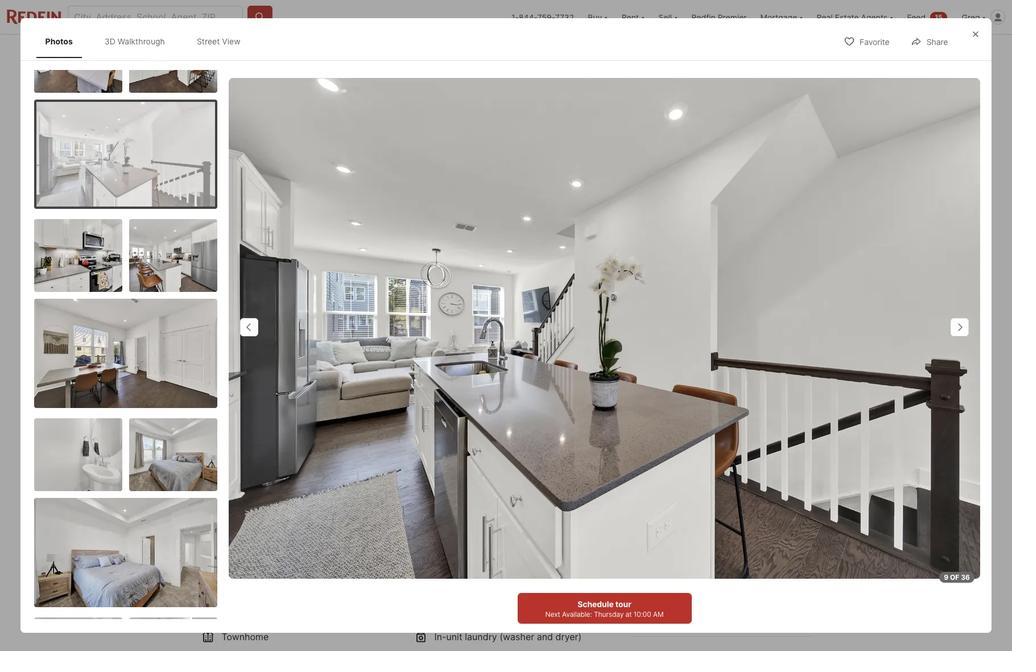 Task type: locate. For each thing, give the bounding box(es) containing it.
be up only
[[500, 532, 511, 543]]

2
[[308, 377, 313, 387], [661, 412, 671, 431]]

0 vertical spatial view
[[222, 36, 241, 46]]

759-
[[538, 12, 556, 22]]

schedule down cable on the left of the page
[[235, 600, 275, 612]]

beds
[[358, 442, 380, 454]]

walkthrough down city, address, school, agent, zip search box
[[118, 36, 165, 46]]

3d inside tab
[[105, 36, 115, 46]]

1 horizontal spatial street
[[338, 337, 362, 347]]

construction
[[300, 532, 354, 543]]

and
[[588, 559, 604, 571], [401, 573, 417, 584], [258, 587, 274, 598], [511, 587, 527, 598], [537, 631, 553, 643]]

street view
[[197, 36, 241, 46], [338, 337, 383, 347]]

1 horizontal spatial tour
[[740, 470, 754, 479]]

and down from
[[588, 559, 604, 571]]

thursday
[[648, 402, 684, 410], [594, 610, 624, 619]]

1 horizontal spatial view
[[364, 337, 383, 347]]

new up concept
[[418, 546, 436, 557]]

could up is
[[474, 532, 497, 543]]

3022 citizens ln , charlotte , nc 28205
[[201, 399, 371, 410]]

1 horizontal spatial 3
[[717, 412, 728, 431]]

open
[[372, 559, 394, 571]]

3 tab from the left
[[425, 37, 515, 64]]

1 horizontal spatial your
[[278, 600, 297, 612]]

nov inside saturday 4 nov
[[772, 433, 786, 441]]

list box
[[633, 460, 812, 490]]

0 vertical spatial your
[[258, 532, 277, 543]]

,
[[277, 399, 279, 410], [322, 399, 324, 410]]

3d up coming soon 'link'
[[236, 337, 247, 347]]

0 vertical spatial street view
[[197, 36, 241, 46]]

0 horizontal spatial your
[[258, 532, 277, 543]]

1 horizontal spatial 2
[[661, 412, 671, 431]]

why wait for your new construction to be completed when you could be living in this stunning property before the end of the year!  this amazing new townhouse is only minutes away from the heart of plaza midwood.  wonderful open concept living with all the upgraded finishes and features you could want. new lighting fixtures and window treatments make this home move-in ready. cable and internet are included in the monthly hoa. refrigerator and washer/dryer to remain.  schedule your showing today!
[[201, 532, 611, 612]]

be up this
[[368, 532, 379, 543]]

2 horizontal spatial nov
[[772, 433, 786, 441]]

1 horizontal spatial ,
[[322, 399, 324, 410]]

1 vertical spatial street
[[338, 337, 362, 347]]

in inside tour in person option
[[674, 470, 680, 479]]

2 , from the left
[[322, 399, 324, 410]]

walkthrough up on
[[249, 337, 298, 347]]

, down on
[[277, 399, 279, 410]]

0 horizontal spatial new
[[279, 532, 297, 543]]

1 horizontal spatial home
[[549, 573, 573, 584]]

0 horizontal spatial street view
[[197, 36, 241, 46]]

schedule tour
[[692, 507, 753, 518]]

showing
[[300, 600, 335, 612]]

City, Address, School, Agent, ZIP search field
[[68, 6, 243, 28]]

nov for 4
[[772, 433, 786, 441]]

to up this
[[356, 532, 365, 543]]

0 vertical spatial 2
[[308, 377, 313, 387]]

citizens
[[227, 399, 264, 410]]

home up friday
[[711, 376, 747, 392]]

tab list
[[34, 25, 261, 58]]

on
[[274, 377, 287, 387]]

in-unit laundry (washer and dryer)
[[435, 631, 582, 643]]

nov for 2
[[659, 433, 674, 441]]

1 horizontal spatial soon
[[272, 79, 292, 88]]

3 inside friday 3 nov
[[717, 412, 728, 431]]

street view button
[[313, 331, 393, 354]]

ask
[[690, 617, 707, 629]]

1 nov from the left
[[659, 433, 674, 441]]

in up minutes
[[538, 532, 546, 543]]

home inside why wait for your new construction to be completed when you could be living in this stunning property before the end of the year!  this amazing new townhouse is only minutes away from the heart of plaza midwood.  wonderful open concept living with all the upgraded finishes and features you could want. new lighting fixtures and window treatments make this home move-in ready. cable and internet are included in the monthly hoa. refrigerator and washer/dryer to remain.  schedule your showing today!
[[549, 573, 573, 584]]

0 vertical spatial could
[[474, 532, 497, 543]]

1 vertical spatial home
[[271, 496, 307, 512]]

your
[[258, 532, 277, 543], [278, 600, 297, 612]]

nov inside thursday 2 nov
[[659, 433, 674, 441]]

redfin coming soon
[[215, 79, 292, 88]]

and right cable on the left of the page
[[258, 587, 274, 598]]

0 horizontal spatial to
[[356, 532, 365, 543]]

2 horizontal spatial home
[[711, 376, 747, 392]]

0 horizontal spatial 3d
[[105, 36, 115, 46]]

0 horizontal spatial nov
[[659, 433, 674, 441]]

in left person
[[674, 470, 680, 479]]

thursday inside 'schedule tour next available: thursday at 10:00 am'
[[594, 610, 624, 619]]

anytime
[[684, 531, 710, 540]]

1 horizontal spatial nov
[[715, 433, 730, 441]]

image image
[[34, 20, 122, 93], [129, 20, 217, 93], [36, 102, 215, 206], [34, 219, 122, 292], [129, 219, 217, 292], [34, 299, 217, 408], [34, 418, 122, 491], [129, 418, 217, 491], [34, 498, 217, 607]]

0 horizontal spatial living
[[434, 559, 456, 571]]

soon right redfin
[[272, 79, 292, 88]]

0 horizontal spatial could
[[257, 573, 281, 584]]

1 horizontal spatial tour
[[654, 376, 681, 392]]

upgraded
[[508, 559, 550, 571]]

1 vertical spatial street view
[[338, 337, 383, 347]]

0 vertical spatial walkthrough
[[118, 36, 165, 46]]

1-
[[512, 12, 519, 22]]

tour left via
[[740, 470, 754, 479]]

2 horizontal spatial of
[[951, 573, 960, 582]]

1 vertical spatial 2
[[661, 412, 671, 431]]

at
[[626, 610, 632, 619]]

baths
[[407, 442, 432, 454]]

nov inside friday 3 nov
[[715, 433, 730, 441]]

tour for tour via video chat
[[740, 470, 754, 479]]

thursday left at
[[594, 610, 624, 619]]

schedule inside why wait for your new construction to be completed when you could be living in this stunning property before the end of the year!  this amazing new townhouse is only minutes away from the heart of plaza midwood.  wonderful open concept living with all the upgraded finishes and features you could want. new lighting fixtures and window treatments make this home move-in ready. cable and internet are included in the monthly hoa. refrigerator and washer/dryer to remain.  schedule your showing today!
[[235, 600, 275, 612]]

coming soon on nov 2
[[212, 377, 313, 387]]

0 vertical spatial you
[[455, 532, 471, 543]]

3 down friday
[[717, 412, 728, 431]]

0 vertical spatial living
[[513, 532, 536, 543]]

1 horizontal spatial 3d
[[236, 337, 247, 347]]

of down before
[[243, 559, 252, 571]]

1,608
[[461, 425, 497, 441]]

make
[[505, 573, 528, 584]]

1 vertical spatial view
[[364, 337, 383, 347]]

1 be from the left
[[368, 532, 379, 543]]

3 up beds
[[358, 425, 367, 441]]

be
[[368, 532, 379, 543], [500, 532, 511, 543]]

0 vertical spatial new
[[279, 532, 297, 543]]

0 vertical spatial thursday
[[648, 402, 684, 410]]

this
[[684, 376, 708, 392], [244, 496, 268, 512], [548, 532, 564, 543], [531, 573, 546, 584]]

2 horizontal spatial schedule
[[692, 507, 733, 518]]

this up away at the right bottom of page
[[548, 532, 564, 543]]

living up minutes
[[513, 532, 536, 543]]

nov down friday
[[715, 433, 730, 441]]

the
[[272, 546, 286, 557], [318, 546, 332, 557], [201, 559, 215, 571], [492, 559, 506, 571], [378, 587, 392, 598]]

your down internet
[[278, 600, 297, 612]]

tour for schedule tour next available: thursday at 10:00 am
[[616, 600, 632, 609]]

is
[[489, 546, 496, 557]]

friday 3 nov
[[711, 402, 734, 441]]

schedule up available: in the bottom of the page
[[578, 600, 614, 609]]

could
[[474, 532, 497, 543], [257, 573, 281, 584]]

home
[[711, 376, 747, 392], [271, 496, 307, 512], [549, 573, 573, 584]]

0 horizontal spatial you
[[239, 573, 255, 584]]

soon
[[272, 79, 292, 88], [247, 377, 270, 387]]

1 vertical spatial walkthrough
[[249, 337, 298, 347]]

1 vertical spatial to
[[589, 587, 598, 598]]

from
[[581, 546, 601, 557]]

stunning
[[567, 532, 604, 543]]

2 vertical spatial home
[[549, 573, 573, 584]]

year!
[[335, 546, 356, 557]]

3d walkthrough for tab list on the left containing photos
[[105, 36, 165, 46]]

cancel
[[661, 531, 682, 540]]

wonderful
[[325, 559, 369, 571]]

hoa.
[[432, 587, 454, 598]]

photos
[[45, 36, 73, 46]]

new
[[310, 573, 329, 584]]

with
[[459, 559, 477, 571]]

0 horizontal spatial be
[[368, 532, 379, 543]]

0 vertical spatial 3d walkthrough
[[105, 36, 165, 46]]

of
[[307, 546, 316, 557], [243, 559, 252, 571], [951, 573, 960, 582]]

1 horizontal spatial 3d walkthrough
[[236, 337, 298, 347]]

1-844-759-7732 link
[[512, 12, 575, 22]]

video
[[767, 470, 785, 479]]

1 vertical spatial 3d walkthrough
[[236, 337, 298, 347]]

3d walkthrough tab
[[96, 27, 174, 56]]

redfin premier button
[[685, 0, 754, 34]]

a
[[709, 617, 714, 629]]

1 vertical spatial 3d
[[236, 337, 247, 347]]

$3,640
[[218, 443, 245, 453]]

0 horizontal spatial 3
[[358, 425, 367, 441]]

est.
[[201, 443, 215, 453]]

tour right "go"
[[654, 376, 681, 392]]

the right the all
[[492, 559, 506, 571]]

0 horizontal spatial view
[[222, 36, 241, 46]]

to down move- in the bottom right of the page
[[589, 587, 598, 598]]

the up features
[[201, 559, 215, 571]]

0 horizontal spatial street
[[197, 36, 220, 46]]

home up 'washer/dryer'
[[549, 573, 573, 584]]

photos
[[766, 337, 793, 347]]

3d walkthrough inside 3d walkthrough button
[[236, 337, 298, 347]]

redfin
[[692, 12, 716, 22]]

1 vertical spatial thursday
[[594, 610, 624, 619]]

0 horizontal spatial ,
[[277, 399, 279, 410]]

3d right photos
[[105, 36, 115, 46]]

schedule tour button
[[633, 499, 812, 526]]

0 vertical spatial coming
[[241, 79, 270, 88]]

of right end
[[307, 546, 316, 557]]

available:
[[563, 610, 593, 619]]

3d walkthrough inside 3d walkthrough tab
[[105, 36, 165, 46]]

dialog
[[20, 18, 993, 651]]

schedule for schedule tour
[[692, 507, 733, 518]]

1 horizontal spatial street view
[[338, 337, 383, 347]]

0 horizontal spatial 3d walkthrough
[[105, 36, 165, 46]]

street view inside button
[[338, 337, 383, 347]]

photos tab
[[36, 27, 82, 56]]

3 nov from the left
[[772, 433, 786, 441]]

fixtures
[[366, 573, 398, 584]]

pre-
[[277, 443, 294, 453]]

2 horizontal spatial tour
[[735, 507, 753, 518]]

3d walkthrough up coming soon on nov 2
[[236, 337, 298, 347]]

, left nc
[[322, 399, 324, 410]]

3022 citizens ln, charlotte, nc 28205 image
[[201, 67, 629, 363], [633, 67, 812, 212], [633, 217, 812, 363]]

2 inside thursday 2 nov
[[661, 412, 671, 431]]

redfin
[[215, 79, 240, 88]]

1 vertical spatial tour
[[735, 507, 753, 518]]

features
[[201, 573, 237, 584]]

tab list containing photos
[[34, 25, 261, 58]]

1 horizontal spatial of
[[307, 546, 316, 557]]

unit
[[447, 631, 463, 643]]

1 horizontal spatial living
[[513, 532, 536, 543]]

28205
[[343, 399, 371, 410]]

1-844-759-7732
[[512, 12, 575, 22]]

tour left person
[[657, 470, 672, 479]]

new up end
[[279, 532, 297, 543]]

search
[[237, 46, 264, 55]]

(washer
[[500, 631, 535, 643]]

3d walkthrough down city, address, school, agent, zip search box
[[105, 36, 165, 46]]

0 horizontal spatial of
[[243, 559, 252, 571]]

friday
[[711, 402, 734, 410]]

tour in person option
[[633, 460, 716, 490]]

1 horizontal spatial walkthrough
[[249, 337, 298, 347]]

could down plaza
[[257, 573, 281, 584]]

living up window
[[434, 559, 456, 571]]

of right 9
[[951, 573, 960, 582]]

4 tab from the left
[[515, 37, 571, 64]]

0 horizontal spatial walkthrough
[[118, 36, 165, 46]]

this up thursday 2 nov
[[684, 376, 708, 392]]

map entry image
[[540, 376, 616, 452]]

0 horizontal spatial 2
[[308, 377, 313, 387]]

0 vertical spatial street
[[197, 36, 220, 46]]

0 horizontal spatial tour
[[657, 470, 672, 479]]

3d walkthrough
[[105, 36, 165, 46], [236, 337, 298, 347]]

schedule
[[692, 507, 733, 518], [578, 600, 614, 609], [235, 600, 275, 612]]

0 vertical spatial 3d
[[105, 36, 115, 46]]

home up end
[[271, 496, 307, 512]]

tour up at
[[616, 600, 632, 609]]

0 vertical spatial soon
[[272, 79, 292, 88]]

next image
[[798, 413, 816, 431]]

0 horizontal spatial tour
[[616, 600, 632, 609]]

tour down tour via video chat option
[[735, 507, 753, 518]]

0 horizontal spatial thursday
[[594, 610, 624, 619]]

coming right redfin
[[241, 79, 270, 88]]

you up 'townhouse' in the bottom of the page
[[455, 532, 471, 543]]

0 vertical spatial of
[[307, 546, 316, 557]]

1 vertical spatial soon
[[247, 377, 270, 387]]

nov down 4
[[772, 433, 786, 441]]

35 photos
[[754, 337, 793, 347]]

monthly
[[395, 587, 429, 598]]

tour inside button
[[735, 507, 753, 518]]

you
[[455, 532, 471, 543], [239, 573, 255, 584]]

tab
[[277, 37, 339, 64], [339, 37, 425, 64], [425, 37, 515, 64], [515, 37, 571, 64]]

2 right 'nov'
[[308, 377, 313, 387]]

1 horizontal spatial new
[[418, 546, 436, 557]]

your right for
[[258, 532, 277, 543]]

midwood.
[[280, 559, 323, 571]]

walkthrough inside 3d walkthrough button
[[249, 337, 298, 347]]

1 tour from the left
[[657, 470, 672, 479]]

street inside button
[[338, 337, 362, 347]]

schedule inside 'schedule tour next available: thursday at 10:00 am'
[[578, 600, 614, 609]]

2 vertical spatial tour
[[616, 600, 632, 609]]

0 horizontal spatial schedule
[[235, 600, 275, 612]]

None button
[[640, 395, 692, 449], [697, 396, 748, 448], [753, 396, 805, 448], [640, 395, 692, 449], [697, 396, 748, 448], [753, 396, 805, 448]]

tour inside 'schedule tour next available: thursday at 10:00 am'
[[616, 600, 632, 609]]

favorite button
[[835, 30, 900, 53]]

start an offer button
[[633, 573, 812, 600]]

9
[[945, 573, 949, 582]]

1 horizontal spatial schedule
[[578, 600, 614, 609]]

0 vertical spatial tour
[[654, 376, 681, 392]]

1 vertical spatial living
[[434, 559, 456, 571]]

2 down go tour this home
[[661, 412, 671, 431]]

townhouse
[[439, 546, 486, 557]]

3022 citizens ln image
[[229, 78, 981, 579]]

schedule up anytime at the bottom right of page
[[692, 507, 733, 518]]

this up for
[[244, 496, 268, 512]]

2 tour from the left
[[740, 470, 754, 479]]

nov up tour in person option
[[659, 433, 674, 441]]

window
[[420, 573, 453, 584]]

dryer)
[[556, 631, 582, 643]]

tour for tour in person
[[657, 470, 672, 479]]

you up cable on the left of the page
[[239, 573, 255, 584]]

0 vertical spatial to
[[356, 532, 365, 543]]

1 horizontal spatial be
[[500, 532, 511, 543]]

schedule inside button
[[692, 507, 733, 518]]

this
[[359, 546, 377, 557]]

submit search image
[[255, 11, 266, 23]]

thursday down "go"
[[648, 402, 684, 410]]

2 nov from the left
[[715, 433, 730, 441]]

1 horizontal spatial you
[[455, 532, 471, 543]]

soon left on
[[247, 377, 270, 387]]

coming up "3022"
[[212, 377, 245, 387]]



Task type: describe. For each thing, give the bounding box(es) containing it.
tour in person
[[657, 470, 705, 479]]

tour via video chat
[[740, 470, 801, 479]]

cable
[[230, 587, 255, 598]]

tour for go tour this home
[[654, 376, 681, 392]]

coming soon link
[[212, 377, 270, 387]]

1,608 sq ft
[[461, 425, 497, 454]]

tour for schedule tour
[[735, 507, 753, 518]]

35 photos button
[[728, 331, 803, 354]]

share
[[927, 37, 949, 47]]

when
[[429, 532, 453, 543]]

why
[[201, 532, 220, 543]]

heart
[[218, 559, 241, 571]]

1 vertical spatial your
[[278, 600, 297, 612]]

dialog containing photos
[[20, 18, 993, 651]]

0 horizontal spatial home
[[271, 496, 307, 512]]

1 vertical spatial of
[[243, 559, 252, 571]]

start
[[693, 581, 715, 592]]

2 be from the left
[[500, 532, 511, 543]]

approved
[[294, 443, 331, 453]]

search link
[[214, 44, 264, 58]]

10:00
[[634, 610, 652, 619]]

lighting
[[332, 573, 364, 584]]

1 vertical spatial you
[[239, 573, 255, 584]]

feed
[[908, 12, 926, 22]]

property
[[201, 546, 238, 557]]

and up the monthly
[[401, 573, 417, 584]]

the left end
[[272, 546, 286, 557]]

15
[[936, 13, 943, 21]]

0 vertical spatial home
[[711, 376, 747, 392]]

finishes
[[553, 559, 586, 571]]

4
[[773, 412, 784, 431]]

1 , from the left
[[277, 399, 279, 410]]

ask a question
[[690, 617, 755, 629]]

1 horizontal spatial could
[[474, 532, 497, 543]]

saturday
[[761, 402, 797, 410]]

1 tab from the left
[[277, 37, 339, 64]]

premier
[[718, 12, 747, 22]]

plaza
[[255, 559, 278, 571]]

this down upgraded
[[531, 573, 546, 584]]

want.
[[284, 573, 307, 584]]

street inside tab
[[197, 36, 220, 46]]

thursday 2 nov
[[648, 402, 684, 441]]

saturday 4 nov
[[761, 402, 797, 441]]

view inside button
[[364, 337, 383, 347]]

tour via video chat option
[[716, 460, 812, 490]]

or
[[716, 551, 729, 563]]

schedule for schedule tour next available: thursday at 10:00 am
[[578, 600, 614, 609]]

included
[[329, 587, 365, 598]]

nc
[[327, 399, 340, 410]]

$470,000
[[201, 425, 266, 441]]

view inside tab
[[222, 36, 241, 46]]

1 vertical spatial could
[[257, 573, 281, 584]]

washer/dryer
[[529, 587, 586, 598]]

in up 'schedule tour next available: thursday at 10:00 am'
[[603, 573, 611, 584]]

$470,000 est. $3,640 /mo get pre-approved
[[201, 425, 331, 453]]

9 of 36
[[945, 573, 971, 582]]

list box containing tour in person
[[633, 460, 812, 490]]

next
[[546, 610, 561, 619]]

/mo
[[245, 443, 259, 453]]

all
[[480, 559, 489, 571]]

nov
[[289, 377, 306, 387]]

share button
[[902, 30, 958, 53]]

refrigerator
[[457, 587, 508, 598]]

3 inside 3 beds
[[358, 425, 367, 441]]

3d inside button
[[236, 337, 247, 347]]

go
[[633, 376, 651, 392]]

ft
[[475, 442, 484, 454]]

ask a question link
[[690, 617, 755, 629]]

are
[[313, 587, 326, 598]]

schedule tour next available: thursday at 10:00 am
[[546, 600, 664, 619]]

street view inside tab
[[197, 36, 241, 46]]

baths link
[[407, 442, 432, 454]]

3.5 baths
[[407, 425, 432, 454]]

internet
[[277, 587, 310, 598]]

2 vertical spatial of
[[951, 573, 960, 582]]

walkthrough inside 3d walkthrough tab
[[118, 36, 165, 46]]

3d walkthrough for 3d walkthrough button
[[236, 337, 298, 347]]

0 horizontal spatial soon
[[247, 377, 270, 387]]

2 tab from the left
[[339, 37, 425, 64]]

wait
[[223, 532, 241, 543]]

1 vertical spatial new
[[418, 546, 436, 557]]

1 horizontal spatial thursday
[[648, 402, 684, 410]]

844-
[[519, 12, 538, 22]]

person
[[682, 470, 705, 479]]

in down fixtures
[[368, 587, 375, 598]]

start an offer
[[693, 581, 752, 592]]

via
[[756, 470, 765, 479]]

it's free, cancel anytime
[[633, 531, 710, 540]]

remain.
[[201, 600, 233, 612]]

in-
[[435, 631, 447, 643]]

street view tab
[[188, 27, 250, 56]]

ln
[[266, 399, 277, 410]]

for
[[243, 532, 255, 543]]

laundry
[[465, 631, 497, 643]]

go tour this home
[[633, 376, 747, 392]]

favorite
[[860, 37, 890, 47]]

and down next
[[537, 631, 553, 643]]

today!
[[338, 600, 365, 612]]

nov for 3
[[715, 433, 730, 441]]

the down construction in the bottom of the page
[[318, 546, 332, 557]]

1 vertical spatial coming
[[212, 377, 245, 387]]

it's
[[633, 531, 643, 540]]

and down 'make'
[[511, 587, 527, 598]]

search tab list
[[201, 35, 580, 64]]

3022
[[201, 399, 225, 410]]

chat
[[787, 470, 801, 479]]

35
[[754, 337, 764, 347]]

the down fixtures
[[378, 587, 392, 598]]

sq
[[461, 442, 473, 454]]

1 horizontal spatial to
[[589, 587, 598, 598]]

about this home
[[201, 496, 307, 512]]

completed
[[381, 532, 427, 543]]

ready.
[[201, 587, 228, 598]]



Task type: vqa. For each thing, say whether or not it's contained in the screenshot.
™
no



